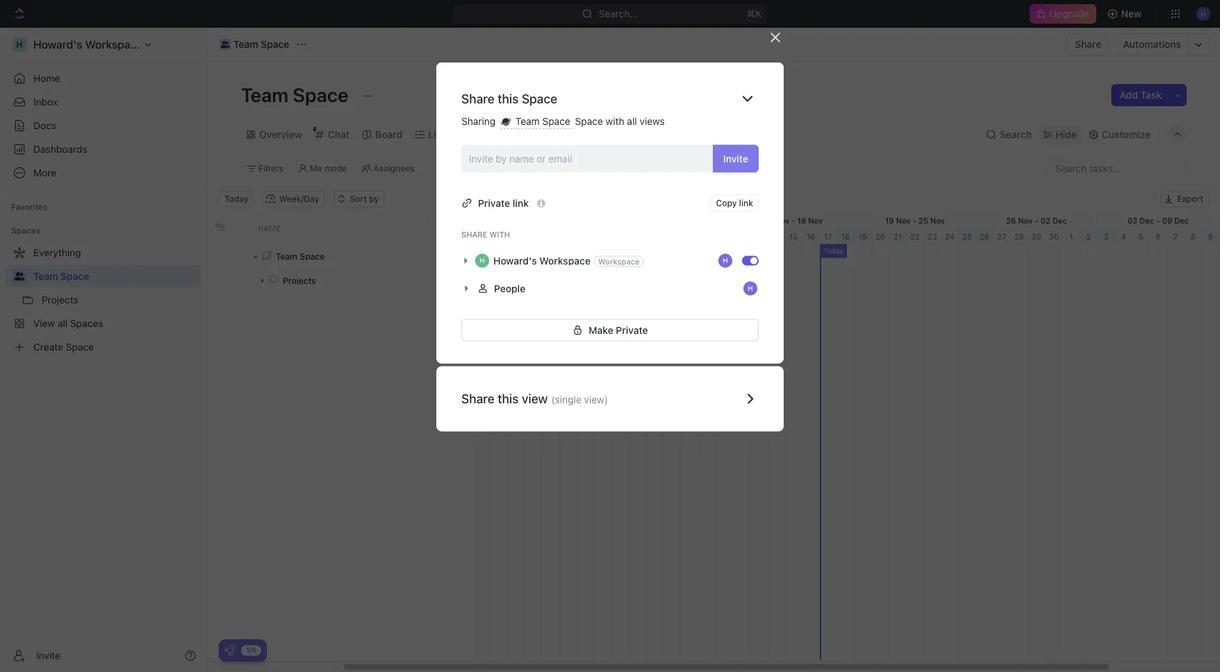 Task type: vqa. For each thing, say whether or not it's contained in the screenshot.
"(0)"
no



Task type: locate. For each thing, give the bounding box(es) containing it.
0 vertical spatial today
[[224, 194, 248, 204]]

0 vertical spatial 26
[[1006, 216, 1016, 225]]

1 vertical spatial today
[[823, 247, 843, 255]]

nov up 21 element
[[896, 216, 911, 225]]

0 horizontal spatial today
[[224, 194, 248, 204]]

team space right user group image
[[33, 271, 89, 282]]

26 nov - 02 dec
[[1006, 216, 1067, 225]]

1 horizontal spatial invite
[[723, 153, 748, 164]]

29 oct - 04 nov element
[[491, 213, 611, 228]]

2 horizontal spatial 28
[[1014, 232, 1024, 241]]

1 vertical spatial this
[[498, 392, 519, 407]]

0 horizontal spatial 28 element
[[473, 229, 491, 244]]

1 - from the left
[[427, 216, 431, 225]]

0 horizontal spatial 19
[[859, 232, 867, 241]]

0 horizontal spatial 30 element
[[508, 229, 525, 244]]

2 - from the left
[[791, 216, 795, 225]]

nov up 23 element
[[930, 216, 945, 225]]

3 dec from the left
[[1174, 216, 1189, 225]]

space right user group image
[[61, 271, 89, 282]]

h down 12 element
[[748, 285, 753, 293]]

 image
[[215, 221, 225, 231]]

nov left 02 at top
[[1018, 216, 1033, 225]]

1 column header from the left
[[208, 213, 229, 244]]

copy link
[[716, 198, 753, 208]]

h down the 11 element
[[723, 257, 728, 265]]

22 element
[[907, 229, 924, 244]]

share for share with
[[461, 230, 487, 239]]

26 right 25 element
[[980, 232, 989, 241]]

workspace down 2 "element"
[[539, 255, 591, 267]]

2 horizontal spatial h
[[748, 285, 753, 293]]

customize button
[[1084, 125, 1155, 145]]

⌘k
[[746, 8, 762, 19]]

space with all views
[[575, 116, 665, 127]]

0 vertical spatial this
[[498, 91, 519, 106]]

invite
[[723, 153, 748, 164], [36, 650, 60, 662]]

0 horizontal spatial with
[[489, 230, 510, 239]]

0 horizontal spatial team space link
[[33, 265, 199, 288]]

16
[[806, 232, 815, 241]]

1 dec from the left
[[1053, 216, 1067, 225]]

team up the gantt
[[515, 116, 540, 127]]

list
[[428, 129, 445, 140]]

7 element
[[646, 229, 664, 244]]

2 this from the top
[[498, 392, 519, 407]]

19 up 21
[[885, 216, 894, 225]]

5 - from the left
[[1156, 216, 1160, 225]]

29 down 26 nov - 02 dec
[[1032, 232, 1042, 241]]

1 vertical spatial 26
[[980, 232, 989, 241]]

6 element
[[629, 229, 646, 244]]

team down the name
[[276, 252, 297, 261]]

0 vertical spatial with
[[606, 116, 624, 127]]

0 vertical spatial 22
[[400, 216, 410, 225]]

link right copy on the top right
[[739, 198, 753, 208]]

team space
[[233, 39, 289, 50], [241, 83, 353, 106], [513, 116, 573, 127], [276, 252, 325, 261], [33, 271, 89, 282]]

8
[[1190, 232, 1195, 241]]

inbox
[[33, 96, 58, 108]]

name
[[258, 224, 280, 233]]

1 this from the top
[[498, 91, 519, 106]]

1 vertical spatial invite
[[36, 650, 60, 662]]

26 element
[[976, 229, 994, 244]]

17 element
[[820, 229, 837, 244]]

0 horizontal spatial 29
[[494, 232, 504, 241]]

team right user group image
[[33, 271, 58, 282]]

sidebar navigation
[[0, 28, 208, 673]]

view inside the share this view ( single                 view )
[[584, 394, 604, 405]]

this for space
[[498, 91, 519, 106]]

gantt link
[[535, 125, 563, 145]]

2 30 element from the left
[[1046, 229, 1063, 244]]

share button
[[1067, 33, 1110, 56]]

1 horizontal spatial 29
[[1032, 232, 1042, 241]]

4 - from the left
[[1035, 216, 1038, 225]]

17
[[824, 232, 832, 241]]

1 29 element from the left
[[491, 229, 508, 244]]

nov right 12
[[775, 216, 789, 225]]

share
[[1075, 39, 1102, 50], [461, 91, 495, 106], [461, 230, 487, 239], [461, 392, 495, 407]]

1 horizontal spatial team space link
[[216, 36, 293, 53]]

22 down assignees
[[400, 216, 410, 225]]

 image inside name row
[[458, 224, 468, 234]]

2 horizontal spatial dec
[[1174, 216, 1189, 225]]

29 element up howard's
[[491, 229, 508, 244]]

3 column header from the left
[[451, 213, 475, 244]]

team
[[233, 39, 258, 50], [241, 83, 289, 106], [515, 116, 540, 127], [276, 252, 297, 261], [33, 271, 58, 282]]

2 oct from the left
[[445, 216, 459, 225]]

1 horizontal spatial dec
[[1140, 216, 1154, 225]]

automations
[[1123, 39, 1181, 50]]

team space up overview
[[241, 83, 353, 106]]

28
[[433, 216, 443, 225], [477, 232, 486, 241], [1014, 232, 1024, 241]]

1 29 from the left
[[494, 232, 504, 241]]

29 element down 26 nov - 02 dec element
[[1028, 229, 1046, 244]]

private right make
[[616, 325, 648, 336]]

space right user group icon
[[261, 39, 289, 50]]

share inside button
[[1075, 39, 1102, 50]]

onboarding checklist button element
[[224, 645, 236, 657]]

name row
[[208, 213, 475, 244]]

12 element
[[733, 229, 750, 244]]

this left (
[[498, 392, 519, 407]]

with left all
[[606, 116, 624, 127]]

-
[[427, 216, 431, 225], [791, 216, 795, 225], [913, 216, 916, 225], [1035, 216, 1038, 225], [1156, 216, 1160, 225]]

with
[[606, 116, 624, 127], [489, 230, 510, 239]]

nov for 26
[[1018, 216, 1033, 225]]

1 horizontal spatial 18
[[841, 232, 850, 241]]

0 vertical spatial team space link
[[216, 36, 293, 53]]

1 horizontal spatial oct
[[445, 216, 459, 225]]

0 vertical spatial invite
[[723, 153, 748, 164]]

19 right 18 element
[[859, 232, 867, 241]]

0 horizontal spatial private
[[478, 197, 510, 209]]

3 element
[[577, 229, 594, 244]]

home link
[[6, 67, 201, 90]]

29
[[494, 232, 504, 241], [1032, 232, 1042, 241]]

export
[[1177, 194, 1203, 204]]

18 right 17 element
[[841, 232, 850, 241]]

1 horizontal spatial 19
[[885, 216, 894, 225]]

0 horizontal spatial 26
[[980, 232, 989, 241]]

1 vertical spatial private
[[616, 325, 648, 336]]

3 nov from the left
[[896, 216, 911, 225]]

h
[[480, 257, 485, 265], [723, 257, 728, 265], [748, 285, 753, 293]]

view left (
[[522, 392, 548, 407]]

favorites
[[11, 202, 48, 212]]

private up share with
[[478, 197, 510, 209]]

1 horizontal spatial 30 element
[[1046, 229, 1063, 244]]

1 horizontal spatial workspace
[[598, 257, 640, 266]]

home
[[33, 73, 60, 84]]

24 element
[[941, 229, 959, 244]]

invite inside sidebar navigation
[[36, 650, 60, 662]]

19 inside 19 element
[[859, 232, 867, 241]]

calendar link
[[468, 125, 512, 145]]

dec for 02
[[1053, 216, 1067, 225]]

22
[[400, 216, 410, 225], [910, 232, 920, 241]]

nov for 12
[[775, 216, 789, 225]]

- inside 'element'
[[913, 216, 916, 225]]

2 dec from the left
[[1140, 216, 1154, 225]]

name column header
[[249, 213, 430, 244]]

19 element
[[855, 229, 872, 244]]

workspace down "5" element
[[598, 257, 640, 266]]

26 up 27 element
[[1006, 216, 1016, 225]]

space up table
[[575, 116, 603, 127]]

Invite by name or email text field
[[469, 148, 707, 169]]

28 for first 28 'element' from the right
[[1014, 232, 1024, 241]]

24
[[945, 232, 955, 241]]

)
[[604, 394, 608, 405]]

0 vertical spatial private
[[478, 197, 510, 209]]

share with
[[461, 230, 510, 239]]

1 30 element from the left
[[508, 229, 525, 244]]

1 vertical spatial 19
[[859, 232, 867, 241]]

docs
[[33, 120, 56, 131]]

4 element
[[594, 229, 611, 244]]

dec
[[1053, 216, 1067, 225], [1140, 216, 1154, 225], [1174, 216, 1189, 225]]

23 element
[[924, 229, 941, 244]]

dec right 03
[[1140, 216, 1154, 225]]

25 inside 'element'
[[919, 216, 928, 225]]

19 for 19
[[859, 232, 867, 241]]

team space link
[[216, 36, 293, 53], [33, 265, 199, 288]]

2 column header from the left
[[430, 213, 451, 244]]

h down share with
[[480, 257, 485, 265]]

5 nov from the left
[[1018, 216, 1033, 225]]

with up howard's
[[489, 230, 510, 239]]

export button
[[1160, 191, 1209, 207]]

19 inside 19 nov - 25 nov 'element'
[[885, 216, 894, 225]]

- for 25
[[913, 216, 916, 225]]

0 horizontal spatial 22
[[400, 216, 410, 225]]

1 horizontal spatial view
[[584, 394, 604, 405]]

with for share
[[489, 230, 510, 239]]

0 horizontal spatial 28
[[433, 216, 443, 225]]

20 element
[[872, 229, 889, 244]]

1 horizontal spatial 22
[[910, 232, 920, 241]]

nov inside 26 nov - 02 dec element
[[1018, 216, 1033, 225]]

19
[[885, 216, 894, 225], [859, 232, 867, 241]]

onboarding checklist button image
[[224, 645, 236, 657]]

0 vertical spatial 25
[[919, 216, 928, 225]]

howard's workspace
[[493, 255, 591, 267]]

private
[[478, 197, 510, 209], [616, 325, 648, 336]]

0 horizontal spatial 29 element
[[491, 229, 508, 244]]

29 up howard's
[[494, 232, 504, 241]]

1 horizontal spatial 28 element
[[1011, 229, 1028, 244]]

1 horizontal spatial link
[[739, 198, 753, 208]]

nov
[[775, 216, 789, 225], [808, 216, 823, 225], [896, 216, 911, 225], [930, 216, 945, 225], [1018, 216, 1033, 225]]

space
[[261, 39, 289, 50], [293, 83, 348, 106], [522, 91, 557, 106], [542, 116, 570, 127], [575, 116, 603, 127], [300, 252, 325, 261], [61, 271, 89, 282]]

team space cell
[[249, 244, 430, 269]]

people
[[494, 283, 525, 294]]

1 horizontal spatial 25
[[962, 232, 972, 241]]

31 element
[[525, 229, 542, 244]]

5 element
[[611, 229, 629, 244]]

upgrade link
[[1030, 4, 1096, 24]]

15
[[789, 232, 798, 241]]

view right single
[[584, 394, 604, 405]]

25 right 24 element
[[962, 232, 972, 241]]

with for space
[[606, 116, 624, 127]]

nov up 16 element
[[808, 216, 823, 225]]

0 vertical spatial 19
[[885, 216, 894, 225]]

1 element
[[542, 229, 559, 244]]

25 up 22 element
[[919, 216, 928, 225]]

18
[[797, 216, 806, 225], [841, 232, 850, 241]]

1 oct from the left
[[412, 216, 425, 225]]

1 horizontal spatial 29 element
[[1028, 229, 1046, 244]]

team space inside cell
[[276, 252, 325, 261]]

view
[[522, 392, 548, 407], [584, 394, 604, 405]]

1
[[1069, 232, 1073, 241]]

22 for 22
[[910, 232, 920, 241]]

19 for 19 nov - 25 nov
[[885, 216, 894, 225]]

0 horizontal spatial oct
[[412, 216, 425, 225]]

 image inside name row
[[215, 221, 225, 231]]

link for private link
[[513, 197, 529, 209]]

team space inside tree
[[33, 271, 89, 282]]

column header
[[208, 213, 229, 244], [430, 213, 451, 244], [451, 213, 475, 244]]

today
[[224, 194, 248, 204], [823, 247, 843, 255]]

team space down the name
[[276, 252, 325, 261]]

1 nov from the left
[[775, 216, 789, 225]]

22 down 19 nov - 25 nov
[[910, 232, 920, 241]]

28 element right '27' on the right top of the page
[[1011, 229, 1028, 244]]

workspace
[[539, 255, 591, 267], [598, 257, 640, 266]]

1 vertical spatial with
[[489, 230, 510, 239]]

1 horizontal spatial 28
[[477, 232, 486, 241]]

1 horizontal spatial 26
[[1006, 216, 1016, 225]]

dec for 09
[[1174, 216, 1189, 225]]

space down name column header
[[300, 252, 325, 261]]

1 vertical spatial 22
[[910, 232, 920, 241]]

29 for first 29 element from right
[[1032, 232, 1042, 241]]

28 element down private link
[[473, 229, 491, 244]]

0 horizontal spatial h
[[480, 257, 485, 265]]

gantt
[[538, 129, 563, 140]]

3 - from the left
[[913, 216, 916, 225]]

dec right '09'
[[1174, 216, 1189, 225]]

26
[[1006, 216, 1016, 225], [980, 232, 989, 241]]

28 element
[[473, 229, 491, 244], [1011, 229, 1028, 244]]

1 vertical spatial 18
[[841, 232, 850, 241]]

 image
[[458, 224, 468, 234]]

this
[[498, 91, 519, 106], [498, 392, 519, 407]]

0 vertical spatial 18
[[797, 216, 806, 225]]

team space right user group icon
[[233, 39, 289, 50]]

18 up 15 "element"
[[797, 216, 806, 225]]

assignees
[[373, 164, 415, 173]]

calendar
[[471, 129, 512, 140]]

30 element left '1'
[[1046, 229, 1063, 244]]

0 horizontal spatial link
[[513, 197, 529, 209]]

link
[[513, 197, 529, 209], [739, 198, 753, 208]]

share for share
[[1075, 39, 1102, 50]]

29 element
[[491, 229, 508, 244], [1028, 229, 1046, 244]]

25
[[919, 216, 928, 225], [962, 232, 972, 241]]

0 horizontal spatial dec
[[1053, 216, 1067, 225]]

space up gantt link
[[522, 91, 557, 106]]

27
[[997, 232, 1007, 241]]

30 element
[[508, 229, 525, 244], [1046, 229, 1063, 244]]

0 horizontal spatial view
[[522, 392, 548, 407]]

3
[[1104, 232, 1109, 241]]

10 element
[[698, 229, 716, 244]]

1 vertical spatial team space link
[[33, 265, 199, 288]]

2 29 from the left
[[1032, 232, 1042, 241]]

this up sharing
[[498, 91, 519, 106]]

0 horizontal spatial invite
[[36, 650, 60, 662]]

30 element up howard's
[[508, 229, 525, 244]]

link up the '29 oct - 04 nov' element
[[513, 197, 529, 209]]

hide
[[1056, 129, 1077, 140]]

0 horizontal spatial 25
[[919, 216, 928, 225]]

1 horizontal spatial with
[[606, 116, 624, 127]]

dec right 02 at top
[[1053, 216, 1067, 225]]



Task type: describe. For each thing, give the bounding box(es) containing it.
7
[[1173, 232, 1178, 241]]

20
[[875, 232, 885, 241]]

2 nov from the left
[[808, 216, 823, 225]]

add task
[[1120, 89, 1162, 101]]

2 element
[[559, 229, 577, 244]]

views
[[640, 116, 665, 127]]

private link
[[478, 197, 529, 209]]

single
[[555, 394, 581, 405]]

- for 18
[[791, 216, 795, 225]]

12 nov - 18 nov element
[[733, 213, 855, 228]]

1 28 element from the left
[[473, 229, 491, 244]]

search...
[[599, 8, 638, 19]]

13 element
[[750, 229, 768, 244]]

- for 02
[[1035, 216, 1038, 225]]

team space tree
[[6, 242, 201, 359]]

05 nov - 11 nov element
[[611, 213, 733, 228]]

9
[[1208, 232, 1213, 241]]

(
[[551, 394, 555, 405]]

14 element
[[768, 229, 785, 244]]

dashboards
[[33, 143, 87, 155]]

hide button
[[1039, 125, 1081, 145]]

add task button
[[1111, 84, 1170, 106]]

0 horizontal spatial 18
[[797, 216, 806, 225]]

16 element
[[802, 229, 820, 244]]

15 element
[[785, 229, 802, 244]]

user group image
[[221, 41, 229, 48]]

- for 09
[[1156, 216, 1160, 225]]

link for copy link
[[739, 198, 753, 208]]

chat link
[[325, 125, 350, 145]]

table
[[589, 129, 614, 140]]

assignees button
[[356, 160, 421, 177]]

1 horizontal spatial h
[[723, 257, 728, 265]]

2 28 element from the left
[[1011, 229, 1028, 244]]

copy
[[716, 198, 737, 208]]

share for share this view ( single                 view )
[[461, 392, 495, 407]]

29 for 1st 29 element
[[494, 232, 504, 241]]

space inside cell
[[300, 252, 325, 261]]

space up the 'chat' link
[[293, 83, 348, 106]]

team space - 0.00% row
[[208, 244, 475, 269]]

12 nov - 18 nov
[[764, 216, 823, 225]]

22 for 22 oct - 28 oct
[[400, 216, 410, 225]]

nov for 19
[[896, 216, 911, 225]]

team space tree grid
[[208, 213, 475, 661]]

board
[[375, 129, 402, 140]]

task
[[1141, 89, 1162, 101]]

board link
[[372, 125, 402, 145]]

this for view
[[498, 392, 519, 407]]

26 nov - 02 dec element
[[976, 213, 1098, 228]]

Search tasks... text field
[[1047, 158, 1186, 179]]

22 oct - 28 oct element
[[369, 213, 491, 228]]

howard's
[[493, 255, 537, 267]]

4
[[1121, 232, 1126, 241]]

user group image
[[14, 272, 25, 281]]

03 dec - 09 dec element
[[1098, 213, 1219, 228]]

21
[[893, 232, 902, 241]]

- for 28
[[427, 216, 431, 225]]

03
[[1128, 216, 1138, 225]]

30 element containing 30
[[1046, 229, 1063, 244]]

customize
[[1102, 129, 1151, 140]]

make
[[589, 325, 613, 336]]

automations button
[[1116, 34, 1188, 55]]

team up overview 'link'
[[241, 83, 289, 106]]

team right user group icon
[[233, 39, 258, 50]]

search
[[1000, 129, 1032, 140]]

4 nov from the left
[[930, 216, 945, 225]]

21 element
[[889, 229, 907, 244]]

09
[[1162, 216, 1172, 225]]

26 for 26 nov - 02 dec
[[1006, 216, 1016, 225]]

1 horizontal spatial private
[[616, 325, 648, 336]]

2 29 element from the left
[[1028, 229, 1046, 244]]

11 element
[[716, 229, 733, 244]]

space inside tree
[[61, 271, 89, 282]]

today inside button
[[224, 194, 248, 204]]

list link
[[425, 125, 445, 145]]

25 element
[[959, 229, 976, 244]]

22 oct - 28 oct
[[400, 216, 459, 225]]

share for share this space
[[461, 91, 495, 106]]

30
[[1049, 232, 1059, 241]]

overview
[[259, 129, 302, 140]]

5
[[1138, 232, 1143, 241]]

19 nov - 25 nov element
[[855, 213, 976, 228]]

space up the gantt
[[542, 116, 570, 127]]

03 dec - 09 dec
[[1128, 216, 1189, 225]]

0 horizontal spatial workspace
[[539, 255, 591, 267]]

27 element
[[994, 229, 1011, 244]]

8 element
[[664, 229, 681, 244]]

upgrade
[[1049, 8, 1089, 19]]

team space link inside tree
[[33, 265, 199, 288]]

2
[[1086, 232, 1091, 241]]

all
[[627, 116, 637, 127]]

share this space
[[461, 91, 557, 106]]

docs link
[[6, 115, 201, 137]]

search button
[[982, 125, 1036, 145]]

23
[[928, 232, 937, 241]]

dashboards link
[[6, 138, 201, 160]]

1 horizontal spatial today
[[823, 247, 843, 255]]

9 element
[[681, 229, 698, 244]]

12
[[764, 216, 773, 225]]

team inside tree
[[33, 271, 58, 282]]

6
[[1156, 232, 1161, 241]]

make private
[[589, 325, 648, 336]]

favorites button
[[6, 199, 53, 215]]

chat
[[328, 129, 350, 140]]

overview link
[[256, 125, 302, 145]]

team inside cell
[[276, 252, 297, 261]]

new
[[1121, 8, 1142, 19]]

1/5
[[246, 646, 256, 654]]

1 vertical spatial 25
[[962, 232, 972, 241]]

table link
[[586, 125, 614, 145]]

02
[[1041, 216, 1050, 225]]

new button
[[1102, 3, 1150, 25]]

add
[[1120, 89, 1138, 101]]

28 for first 28 'element' from left
[[477, 232, 486, 241]]

18 element
[[837, 229, 855, 244]]

team space up the gantt
[[513, 116, 573, 127]]

sharing
[[461, 116, 498, 127]]

spaces
[[11, 226, 41, 236]]

19 nov - 25 nov
[[885, 216, 945, 225]]

26 for 26
[[980, 232, 989, 241]]

today button
[[219, 191, 254, 207]]

share this view ( single                 view )
[[461, 392, 608, 407]]

inbox link
[[6, 91, 201, 113]]



